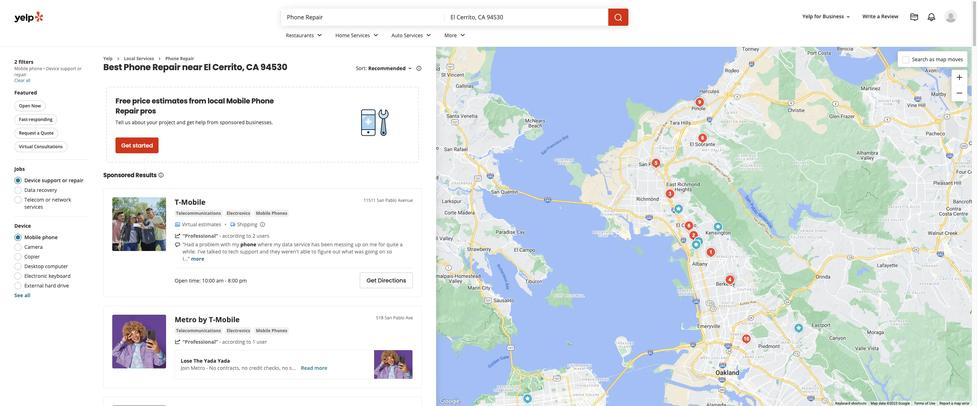 Task type: locate. For each thing, give the bounding box(es) containing it.
electronics up 16 shipping v2 icon
[[227, 211, 250, 217]]

1 vertical spatial electronics link
[[225, 328, 252, 335]]

2 left users
[[253, 233, 255, 240]]

0 horizontal spatial san
[[377, 198, 385, 204]]

2 none field from the left
[[451, 13, 603, 21]]

clear all link
[[14, 78, 30, 84]]

0 vertical spatial 16 info v2 image
[[416, 66, 422, 71]]

mobile phones up users
[[256, 211, 287, 217]]

map data ©2023 google
[[871, 402, 910, 406]]

info icon image
[[260, 222, 265, 228], [260, 222, 265, 228]]

support inside 'option group'
[[42, 177, 61, 184]]

all inside 'option group'
[[24, 293, 30, 299]]

business categories element
[[280, 26, 958, 47]]

and
[[177, 119, 186, 126], [260, 249, 269, 256]]

checks,
[[264, 366, 281, 372]]

mobile phones up the user
[[256, 329, 287, 335]]

my inside where my data service has been messing up on me for quite a while. i've talked to tech support and they weren't able to figure out what was going on so i…"
[[274, 242, 281, 249]]

repair left near
[[152, 62, 180, 73]]

on left so
[[379, 249, 386, 256]]

services for auto services
[[404, 32, 423, 39]]

started
[[133, 142, 153, 150]]

0 vertical spatial virtual
[[19, 144, 33, 150]]

1 electronics from the top
[[227, 211, 250, 217]]

0 vertical spatial open
[[19, 103, 30, 109]]

device support or repair up recovery
[[24, 177, 83, 184]]

mobile phones link up users
[[255, 210, 289, 218]]

1 no from the left
[[242, 366, 248, 372]]

electronics link for t-mobile
[[225, 210, 252, 218]]

94530
[[261, 62, 287, 73]]

projects image
[[911, 13, 919, 22]]

0 vertical spatial san
[[377, 198, 385, 204]]

local
[[124, 56, 135, 62]]

device up mobile phone at the left bottom
[[14, 223, 31, 230]]

0 horizontal spatial yada
[[204, 358, 216, 365]]

or left best
[[77, 66, 82, 72]]

telecommunications button for by
[[175, 328, 223, 335]]

1 horizontal spatial and
[[260, 249, 269, 256]]

electronics button up 16 shipping v2 icon
[[225, 210, 252, 218]]

time:
[[189, 278, 201, 285]]

to down shipping
[[247, 233, 251, 240]]

16 chevron down v2 image
[[407, 66, 413, 72]]

1 electronics link from the top
[[225, 210, 252, 218]]

mobile phones
[[256, 211, 287, 217], [256, 329, 287, 335]]

0 vertical spatial more
[[191, 256, 204, 263]]

"professional"
[[183, 233, 218, 240], [183, 339, 218, 346]]

metro by t-mobile link
[[175, 316, 240, 325]]

0 horizontal spatial map
[[936, 56, 947, 63]]

more down i've
[[191, 256, 204, 263]]

1 horizontal spatial data
[[879, 402, 886, 406]]

1 vertical spatial support
[[42, 177, 61, 184]]

telecommunications link
[[175, 210, 223, 218], [175, 328, 223, 335]]

pablo
[[386, 198, 397, 204], [393, 316, 405, 322]]

mobile phones button up the user
[[255, 328, 289, 335]]

1 horizontal spatial san
[[385, 316, 392, 322]]

group
[[952, 70, 968, 102]]

device
[[46, 66, 59, 72], [24, 177, 40, 184], [14, 223, 31, 230]]

report
[[940, 402, 951, 406]]

keyboard
[[836, 402, 851, 406]]

24 chevron down v2 image
[[425, 31, 433, 40]]

1 vertical spatial telecommunications
[[176, 329, 221, 335]]

- right am
[[225, 278, 227, 285]]

electronic keyboard
[[24, 273, 71, 280]]

from left local at the left of page
[[189, 96, 206, 106]]

1 vertical spatial yelp
[[103, 56, 113, 62]]

1 vertical spatial for
[[379, 242, 385, 249]]

1 vertical spatial get
[[367, 277, 377, 285]]

open left 'now'
[[19, 103, 30, 109]]

more
[[191, 256, 204, 263], [315, 366, 328, 372]]

telecommunications up virtual estimates
[[176, 211, 221, 217]]

0 vertical spatial electronics link
[[225, 210, 252, 218]]

0 horizontal spatial no
[[242, 366, 248, 372]]

2 24 chevron down v2 image from the left
[[372, 31, 380, 40]]

0 vertical spatial on
[[362, 242, 369, 249]]

2 mobile phones button from the top
[[255, 328, 289, 335]]

get left started
[[121, 142, 131, 150]]

virtual inside button
[[19, 144, 33, 150]]

1 telecommunications link from the top
[[175, 210, 223, 218]]

electronics for t-mobile
[[227, 211, 250, 217]]

2 horizontal spatial services
[[404, 32, 423, 39]]

my up they
[[274, 242, 281, 249]]

2 telecommunications button from the top
[[175, 328, 223, 335]]

virtual
[[19, 144, 33, 150], [182, 222, 197, 228]]

my up tech
[[232, 242, 239, 249]]

1 telecommunications button from the top
[[175, 210, 223, 218]]

repair left the el
[[180, 56, 194, 62]]

help
[[196, 119, 206, 126]]

auto
[[392, 32, 403, 39]]

device up data
[[24, 177, 40, 184]]

24 chevron down v2 image inside restaurants link
[[316, 31, 324, 40]]

1 horizontal spatial my
[[274, 242, 281, 249]]

0 vertical spatial for
[[815, 13, 822, 20]]

1 vertical spatial telecommunications button
[[175, 328, 223, 335]]

device right •
[[46, 66, 59, 72]]

a for write
[[878, 13, 881, 20]]

1 vertical spatial open
[[175, 278, 188, 285]]

0 horizontal spatial none field
[[287, 13, 439, 21]]

518 san pablo ave
[[376, 316, 413, 322]]

- up 'lose the yada yada'
[[219, 339, 221, 346]]

1 horizontal spatial get
[[367, 277, 377, 285]]

0 vertical spatial yelp
[[803, 13, 813, 20]]

repair inside free price estimates from local mobile phone repair pros tell us about your project and get help from sponsored businesses.
[[116, 106, 139, 116]]

1 vertical spatial "professional"
[[183, 339, 218, 346]]

1 mobile phones from the top
[[256, 211, 287, 217]]

1 vertical spatial virtual
[[182, 222, 197, 228]]

1 vertical spatial device support or repair
[[24, 177, 83, 184]]

itekh electronics image
[[649, 156, 663, 171]]

0 horizontal spatial 2
[[14, 59, 17, 65]]

0 horizontal spatial virtual
[[19, 144, 33, 150]]

all right see
[[24, 293, 30, 299]]

0 vertical spatial phone
[[29, 66, 42, 72]]

0 horizontal spatial on
[[362, 242, 369, 249]]

electronics button for t-mobile
[[225, 210, 252, 218]]

from right help
[[207, 119, 219, 126]]

24 chevron down v2 image right more
[[459, 31, 467, 40]]

estimates up "project"
[[152, 96, 188, 106]]

1 vertical spatial option group
[[12, 223, 89, 300]]

according for - according to 2 users
[[222, 233, 245, 240]]

a inside 'link'
[[878, 13, 881, 20]]

24 chevron down v2 image right restaurants
[[316, 31, 324, 40]]

1 horizontal spatial services
[[351, 32, 370, 39]]

more
[[445, 32, 457, 39]]

get inside button
[[121, 142, 131, 150]]

t-mobile
[[175, 198, 206, 208]]

yelp for yelp link
[[103, 56, 113, 62]]

data up the weren't at the bottom
[[282, 242, 293, 249]]

2 electronics button from the top
[[225, 328, 252, 335]]

by
[[198, 316, 207, 325]]

to down with
[[223, 249, 227, 256]]

a right "had on the left of the page
[[195, 242, 198, 249]]

2 vertical spatial support
[[240, 249, 258, 256]]

virtual right 16 laptop v2 icon
[[182, 222, 197, 228]]

1 24 chevron down v2 image from the left
[[316, 31, 324, 40]]

0 vertical spatial option group
[[12, 166, 89, 211]]

16 chevron right v2 image
[[116, 56, 121, 62]]

24 chevron down v2 image
[[316, 31, 324, 40], [372, 31, 380, 40], [459, 31, 467, 40]]

1 vertical spatial phone
[[42, 234, 58, 241]]

1 telecommunications from the top
[[176, 211, 221, 217]]

24 chevron down v2 image inside the home services link
[[372, 31, 380, 40]]

0 horizontal spatial for
[[379, 242, 385, 249]]

1 option group from the top
[[12, 166, 89, 211]]

get started
[[121, 142, 153, 150]]

mobile right local at the left of page
[[226, 96, 250, 106]]

1 16 trending v2 image from the top
[[175, 234, 181, 239]]

data recovery
[[24, 187, 57, 194]]

telecommunications for by
[[176, 329, 221, 335]]

1 vertical spatial mobile phones link
[[255, 328, 289, 335]]

yada up no
[[204, 358, 216, 365]]

error
[[963, 402, 970, 406]]

open inside button
[[19, 103, 30, 109]]

write
[[863, 13, 876, 20]]

"professional" for "professional" - according to 2 users
[[183, 233, 218, 240]]

16 trending v2 image
[[175, 234, 181, 239], [175, 340, 181, 346]]

0 vertical spatial mobile phones
[[256, 211, 287, 217]]

telecommunications link for mobile
[[175, 210, 223, 218]]

yada
[[204, 358, 216, 365], [218, 358, 230, 365]]

24 chevron down v2 image inside more link
[[459, 31, 467, 40]]

telecommunications button up virtual estimates
[[175, 210, 223, 218]]

0 horizontal spatial or
[[45, 197, 51, 203]]

2 horizontal spatial or
[[77, 66, 82, 72]]

home services link
[[330, 26, 386, 47]]

metro by t-mobile
[[175, 316, 240, 325]]

search as map moves
[[913, 56, 964, 63]]

metro left "by"
[[175, 316, 197, 325]]

estimates up "professional" - according to 2 users
[[198, 222, 221, 228]]

get left directions
[[367, 277, 377, 285]]

None field
[[287, 13, 439, 21], [451, 13, 603, 21]]

nerd crossing image
[[696, 131, 710, 146]]

1 vertical spatial and
[[260, 249, 269, 256]]

san right 518 at the left
[[385, 316, 392, 322]]

a left quote
[[37, 130, 40, 136]]

1 vertical spatial data
[[879, 402, 886, 406]]

price
[[132, 96, 150, 106]]

2 mobile phones from the top
[[256, 329, 287, 335]]

2 telecommunications from the top
[[176, 329, 221, 335]]

insta fix phone repair image
[[682, 219, 696, 233]]

1 vertical spatial t-
[[209, 316, 215, 325]]

phone inside 'option group'
[[42, 234, 58, 241]]

services right home on the top left of page
[[351, 32, 370, 39]]

⚡️magicmatt wi-fi, wiring, and tech support image
[[792, 322, 806, 336]]

"professional" down virtual estimates
[[183, 233, 218, 240]]

2 option group from the top
[[12, 223, 89, 300]]

0 vertical spatial metro by t-mobile image
[[689, 238, 704, 252]]

0 vertical spatial according
[[222, 233, 245, 240]]

all for see all
[[24, 293, 30, 299]]

world phones image
[[693, 95, 707, 110]]

request
[[19, 130, 36, 136]]

0 vertical spatial support
[[60, 66, 76, 72]]

world phones image
[[693, 95, 707, 110]]

Find text field
[[287, 13, 439, 21]]

"professional" up the
[[183, 339, 218, 346]]

phone
[[165, 56, 179, 62], [124, 62, 151, 73], [252, 96, 274, 106]]

electronics link up "professional" - according to 1 user
[[225, 328, 252, 335]]

services left 24 chevron down v2 image
[[404, 32, 423, 39]]

3 24 chevron down v2 image from the left
[[459, 31, 467, 40]]

2 vertical spatial phone
[[241, 242, 256, 249]]

0 vertical spatial mobile phones button
[[255, 210, 289, 218]]

1 vertical spatial all
[[24, 293, 30, 299]]

computerland of berkeley image
[[724, 272, 738, 286]]

telecommunications button
[[175, 210, 223, 218], [175, 328, 223, 335]]

a for "had
[[195, 242, 198, 249]]

2 left the filters at the left of page
[[14, 59, 17, 65]]

telecommunications link for by
[[175, 328, 223, 335]]

get directions link
[[360, 273, 413, 289]]

t mobile image
[[112, 198, 166, 252], [672, 202, 686, 217]]

1 electronics button from the top
[[225, 210, 252, 218]]

1 vertical spatial phones
[[272, 329, 287, 335]]

mobile phones for metro by t-mobile
[[256, 329, 287, 335]]

0 vertical spatial pablo
[[386, 198, 397, 204]]

0 horizontal spatial data
[[282, 242, 293, 249]]

for right me
[[379, 242, 385, 249]]

1 horizontal spatial phone
[[165, 56, 179, 62]]

on
[[362, 242, 369, 249], [379, 249, 386, 256]]

electronics button up "professional" - according to 1 user
[[225, 328, 252, 335]]

11511
[[364, 198, 376, 204]]

open left time:
[[175, 278, 188, 285]]

a for report
[[952, 402, 954, 406]]

0 vertical spatial estimates
[[152, 96, 188, 106]]

phones for t-mobile
[[272, 211, 287, 217]]

electronics link
[[225, 210, 252, 218], [225, 328, 252, 335]]

1 horizontal spatial yada
[[218, 358, 230, 365]]

phone right 16 chevron right v2 image
[[124, 62, 151, 73]]

phone left where
[[241, 242, 256, 249]]

yelp for yelp for business
[[803, 13, 813, 20]]

2 electronics from the top
[[227, 329, 250, 335]]

1 horizontal spatial 2
[[253, 233, 255, 240]]

1 horizontal spatial 16 info v2 image
[[416, 66, 422, 71]]

more right read
[[315, 366, 328, 372]]

report a map error link
[[940, 402, 970, 406]]

repair down 2 filters
[[14, 72, 26, 78]]

1 "professional" from the top
[[183, 233, 218, 240]]

0 horizontal spatial t mobile image
[[112, 198, 166, 252]]

1 mobile phones button from the top
[[255, 210, 289, 218]]

map for moves
[[936, 56, 947, 63]]

phone right 16 chevron right v2 icon
[[165, 56, 179, 62]]

tech
[[229, 249, 239, 256]]

"had
[[183, 242, 194, 249]]

0 horizontal spatial yelp
[[103, 56, 113, 62]]

1 vertical spatial electronics button
[[225, 328, 252, 335]]

1 vertical spatial from
[[207, 119, 219, 126]]

mobile up shipping
[[256, 211, 271, 217]]

0 horizontal spatial 24 chevron down v2 image
[[316, 31, 324, 40]]

no right 'checks,'
[[282, 366, 288, 372]]

computer network services image
[[711, 220, 726, 235]]

of
[[926, 402, 929, 406]]

1 horizontal spatial map
[[955, 402, 962, 406]]

map for error
[[955, 402, 962, 406]]

1 mobile phones link from the top
[[255, 210, 289, 218]]

0 vertical spatial telecommunications
[[176, 211, 221, 217]]

none field the near
[[451, 13, 603, 21]]

according down 16 shipping v2 icon
[[222, 233, 245, 240]]

1 horizontal spatial yelp
[[803, 13, 813, 20]]

request a quote
[[19, 130, 54, 136]]

phone up businesses.
[[252, 96, 274, 106]]

telecommunications link down "by"
[[175, 328, 223, 335]]

2 16 trending v2 image from the top
[[175, 340, 181, 346]]

0 vertical spatial from
[[189, 96, 206, 106]]

mobile up "professional" - according to 1 user
[[215, 316, 240, 325]]

businesses.
[[246, 119, 273, 126]]

0 horizontal spatial repair
[[14, 72, 26, 78]]

2 telecommunications link from the top
[[175, 328, 223, 335]]

0 vertical spatial mobile phones link
[[255, 210, 289, 218]]

16 info v2 image
[[416, 66, 422, 71], [158, 173, 164, 178]]

get directions
[[367, 277, 406, 285]]

option group
[[12, 166, 89, 211], [12, 223, 89, 300]]

0 vertical spatial data
[[282, 242, 293, 249]]

map
[[936, 56, 947, 63], [955, 402, 962, 406]]

1 phones from the top
[[272, 211, 287, 217]]

as
[[930, 56, 935, 63]]

0 vertical spatial "professional"
[[183, 233, 218, 240]]

mobile up virtual estimates
[[181, 198, 206, 208]]

phones for metro by t-mobile
[[272, 329, 287, 335]]

2 phones from the top
[[272, 329, 287, 335]]

joe iphone unlock & repair services image
[[723, 273, 737, 288]]

1 horizontal spatial t mobile image
[[672, 202, 686, 217]]

0 horizontal spatial estimates
[[152, 96, 188, 106]]

metro
[[175, 316, 197, 325], [191, 366, 205, 372]]

t- right "by"
[[209, 316, 215, 325]]

pablo for metro by t-mobile
[[393, 316, 405, 322]]

1 vertical spatial telecommunications link
[[175, 328, 223, 335]]

data right "map"
[[879, 402, 886, 406]]

telecommunications down "by"
[[176, 329, 221, 335]]

for left "business"
[[815, 13, 822, 20]]

and down where
[[260, 249, 269, 256]]

1 horizontal spatial 24 chevron down v2 image
[[372, 31, 380, 40]]

now
[[31, 103, 41, 109]]

map right 'as'
[[936, 56, 947, 63]]

yelp left "business"
[[803, 13, 813, 20]]

device support or repair down the filters at the left of page
[[14, 66, 82, 78]]

1 horizontal spatial repair
[[69, 177, 83, 184]]

repair
[[14, 72, 26, 78], [69, 177, 83, 184]]

or inside telecom or network services
[[45, 197, 51, 203]]

2 mobile phones link from the top
[[255, 328, 289, 335]]

a right report
[[952, 402, 954, 406]]

write a review
[[863, 13, 899, 20]]

electronics up "professional" - according to 1 user
[[227, 329, 250, 335]]

metro down the
[[191, 366, 205, 372]]

- up "had a problem with my phone
[[219, 233, 221, 240]]

support right tech
[[240, 249, 258, 256]]

option group containing jobs
[[12, 166, 89, 211]]

2 electronics link from the top
[[225, 328, 252, 335]]

see
[[14, 293, 23, 299]]

consultations
[[34, 144, 63, 150]]

2 my from the left
[[274, 242, 281, 249]]

yelp
[[803, 13, 813, 20], [103, 56, 113, 62]]

support right •
[[60, 66, 76, 72]]

notifications image
[[928, 13, 936, 22]]

24 chevron down v2 image left auto
[[372, 31, 380, 40]]

mobile phones link up the user
[[255, 328, 289, 335]]

repair up network
[[69, 177, 83, 184]]

sponsored
[[103, 172, 134, 180]]

2
[[14, 59, 17, 65], [253, 233, 255, 240]]

pm
[[239, 278, 247, 285]]

me
[[370, 242, 377, 249]]

they
[[270, 249, 280, 256]]

telecommunications button down "by"
[[175, 328, 223, 335]]

data inside where my data service has been messing up on me for quite a while. i've talked to tech support and they weren't able to figure out what was going on so i…"
[[282, 242, 293, 249]]

phone up camera
[[42, 234, 58, 241]]

2 horizontal spatial 24 chevron down v2 image
[[459, 31, 467, 40]]

zoom out image
[[956, 89, 964, 98]]

pablo left ave
[[393, 316, 405, 322]]

mobile phones button up users
[[255, 210, 289, 218]]

1 horizontal spatial t-
[[209, 316, 215, 325]]

according left 1
[[222, 339, 245, 346]]

1 none field from the left
[[287, 13, 439, 21]]

all right clear at the left top of page
[[26, 78, 30, 84]]

1 according from the top
[[222, 233, 245, 240]]

1 vertical spatial according
[[222, 339, 245, 346]]

1 horizontal spatial estimates
[[198, 222, 221, 228]]

out
[[333, 249, 341, 256]]

services left 16 chevron right v2 icon
[[136, 56, 154, 62]]

on right up
[[362, 242, 369, 249]]

a inside button
[[37, 130, 40, 136]]

mobile up the user
[[256, 329, 271, 335]]

a right write at the right top
[[878, 13, 881, 20]]

yelp inside button
[[803, 13, 813, 20]]

keyboard shortcuts button
[[836, 402, 867, 407]]

0 horizontal spatial my
[[232, 242, 239, 249]]

1 vertical spatial mobile phones
[[256, 329, 287, 335]]

been
[[321, 242, 333, 249]]

report a map error
[[940, 402, 970, 406]]

telecommunications link up virtual estimates
[[175, 210, 223, 218]]

best
[[103, 62, 122, 73]]

t-
[[175, 198, 181, 208], [209, 316, 215, 325]]

phone repair
[[165, 56, 194, 62]]

yelp left 16 chevron right v2 image
[[103, 56, 113, 62]]

mobile up camera
[[24, 234, 41, 241]]

mobile phones button for metro by t-mobile
[[255, 328, 289, 335]]

san for t-mobile
[[377, 198, 385, 204]]

more link
[[439, 26, 473, 47]]

16 trending v2 image for "professional" - according to 2 users
[[175, 234, 181, 239]]

about
[[132, 119, 146, 126]]

phone left •
[[29, 66, 42, 72]]

0 vertical spatial 2
[[14, 59, 17, 65]]

1 horizontal spatial virtual
[[182, 222, 197, 228]]

metro by t-mobile image
[[689, 238, 704, 252], [112, 316, 166, 369]]

support up recovery
[[42, 177, 61, 184]]

local
[[208, 96, 225, 106]]

to
[[247, 233, 251, 240], [223, 249, 227, 256], [312, 249, 317, 256], [247, 339, 251, 346]]

2 according from the top
[[222, 339, 245, 346]]

1 vertical spatial on
[[379, 249, 386, 256]]

services for local services
[[136, 56, 154, 62]]

repair up us on the top of the page
[[116, 106, 139, 116]]

None search field
[[281, 9, 630, 26]]

1 vertical spatial mobile phones button
[[255, 328, 289, 335]]

pablo left avenue
[[386, 198, 397, 204]]

0 vertical spatial metro
[[175, 316, 197, 325]]

google
[[899, 402, 910, 406]]

16 chevron down v2 image
[[846, 14, 852, 20]]

2 "professional" from the top
[[183, 339, 218, 346]]



Task type: vqa. For each thing, say whether or not it's contained in the screenshot.
second Electronics from the bottom of the page
yes



Task type: describe. For each thing, give the bounding box(es) containing it.
1 vertical spatial 2
[[253, 233, 255, 240]]

virtual consultations
[[19, 144, 63, 150]]

while.
[[183, 249, 196, 256]]

up
[[355, 242, 361, 249]]

users
[[257, 233, 270, 240]]

0 horizontal spatial phone
[[124, 62, 151, 73]]

a for request
[[37, 130, 40, 136]]

Near text field
[[451, 13, 603, 21]]

el
[[204, 62, 211, 73]]

"professional" for "professional" - according to 1 user
[[183, 339, 218, 346]]

telecom
[[24, 197, 44, 203]]

contracts,
[[217, 366, 240, 372]]

free price estimates from local mobile phone repair pros image
[[357, 105, 393, 140]]

0 horizontal spatial 16 info v2 image
[[158, 173, 164, 178]]

2 yada from the left
[[218, 358, 230, 365]]

velocity iphone repair image
[[663, 187, 677, 202]]

1
[[253, 339, 255, 346]]

mobile phone
[[24, 234, 58, 241]]

local services
[[124, 56, 154, 62]]

fast-responding button
[[14, 114, 57, 125]]

t-mobile link
[[175, 198, 206, 208]]

lose the yada yada
[[181, 358, 230, 365]]

auto services link
[[386, 26, 439, 47]]

device support or repair inside 'option group'
[[24, 177, 83, 184]]

ca
[[246, 62, 259, 73]]

for inside yelp for business button
[[815, 13, 822, 20]]

0 vertical spatial repair
[[14, 72, 26, 78]]

verizon image
[[692, 235, 706, 249]]

virtual estimates
[[182, 222, 221, 228]]

i've
[[198, 249, 206, 256]]

tyler b. image
[[945, 10, 958, 23]]

best phone repair near el cerrito, ca 94530
[[103, 62, 287, 73]]

wireless options image
[[704, 246, 718, 260]]

iphone repair squad image
[[740, 333, 754, 347]]

- left no
[[206, 366, 208, 372]]

terms
[[915, 402, 925, 406]]

request a quote button
[[14, 128, 58, 139]]

1 yada from the left
[[204, 358, 216, 365]]

to down has
[[312, 249, 317, 256]]

services
[[24, 204, 43, 211]]

i…"
[[183, 256, 190, 263]]

estimates inside free price estimates from local mobile phone repair pros tell us about your project and get help from sponsored businesses.
[[152, 96, 188, 106]]

recovery
[[37, 187, 57, 194]]

am
[[216, 278, 224, 285]]

24 chevron down v2 image for more
[[459, 31, 467, 40]]

jobs
[[14, 166, 25, 173]]

map region
[[376, 27, 978, 407]]

mobile phones link for metro by t-mobile
[[255, 328, 289, 335]]

16 chevron right v2 image
[[157, 56, 163, 62]]

featured
[[14, 89, 37, 96]]

service
[[294, 242, 310, 249]]

get for get directions
[[367, 277, 377, 285]]

featured group
[[13, 89, 89, 154]]

mobile phone •
[[14, 66, 46, 72]]

problem
[[199, 242, 219, 249]]

•
[[43, 66, 45, 72]]

virtual for virtual consultations
[[19, 144, 33, 150]]

mobile kangaroo - apple authorized image
[[724, 273, 738, 287]]

no
[[209, 366, 216, 372]]

repair inside 'option group'
[[69, 177, 83, 184]]

google image
[[438, 398, 462, 407]]

us
[[125, 119, 130, 126]]

16 speech v2 image
[[175, 243, 181, 248]]

yelp for business button
[[800, 10, 855, 23]]

sort:
[[356, 65, 367, 72]]

1 vertical spatial metro
[[191, 366, 205, 372]]

mobile inside free price estimates from local mobile phone repair pros tell us about your project and get help from sponsored businesses.
[[226, 96, 250, 106]]

open for open now
[[19, 103, 30, 109]]

0 horizontal spatial more
[[191, 256, 204, 263]]

3r tek image
[[687, 229, 701, 243]]

where my data service has been messing up on me for quite a while. i've talked to tech support and they weren't able to figure out what was going on so i…"
[[183, 242, 403, 263]]

zoom in image
[[956, 73, 964, 82]]

16 shipping v2 image
[[230, 222, 236, 228]]

get
[[187, 119, 194, 126]]

phone for mobile phone •
[[29, 66, 42, 72]]

mobile down 2 filters
[[14, 66, 28, 72]]

read more
[[301, 366, 328, 372]]

0 vertical spatial device
[[46, 66, 59, 72]]

external
[[24, 283, 44, 290]]

and inside where my data service has been messing up on me for quite a while. i've talked to tech support and they weren't able to figure out what was going on so i…"
[[260, 249, 269, 256]]

none field find
[[287, 13, 439, 21]]

2 filters
[[14, 59, 33, 65]]

0 vertical spatial device support or repair
[[14, 66, 82, 78]]

1 horizontal spatial metro by t-mobile image
[[689, 238, 704, 252]]

0 horizontal spatial from
[[189, 96, 206, 106]]

to left 1
[[247, 339, 251, 346]]

keyboard
[[49, 273, 71, 280]]

all for clear all
[[26, 78, 30, 84]]

auto services
[[392, 32, 423, 39]]

quite
[[387, 242, 399, 249]]

able
[[300, 249, 310, 256]]

see all button
[[14, 293, 30, 299]]

network
[[52, 197, 71, 203]]

16 laptop v2 image
[[175, 222, 181, 228]]

desktop computer
[[24, 263, 68, 270]]

near
[[182, 62, 202, 73]]

"professional" - according to 2 users
[[183, 233, 270, 240]]

0 horizontal spatial t-
[[175, 198, 181, 208]]

option group containing device
[[12, 223, 89, 300]]

weren't
[[282, 249, 299, 256]]

mobile phones for t-mobile
[[256, 211, 287, 217]]

1 vertical spatial device
[[24, 177, 40, 184]]

business
[[823, 13, 844, 20]]

search image
[[614, 13, 623, 22]]

san for metro by t-mobile
[[385, 316, 392, 322]]

electronics for metro by t-mobile
[[227, 329, 250, 335]]

camera
[[24, 244, 43, 251]]

11511 san pablo avenue
[[364, 198, 413, 204]]

phone for mobile phone
[[42, 234, 58, 241]]

desktop
[[24, 263, 44, 270]]

2 vertical spatial device
[[14, 223, 31, 230]]

user actions element
[[797, 9, 968, 53]]

so
[[387, 249, 392, 256]]

shortcuts
[[852, 402, 867, 406]]

a inside where my data service has been messing up on me for quite a while. i've talked to tech support and they weren't able to figure out what was going on so i…"
[[400, 242, 403, 249]]

pablo for t-mobile
[[386, 198, 397, 204]]

project
[[159, 119, 175, 126]]

2 no from the left
[[282, 366, 288, 372]]

terms of use link
[[915, 402, 936, 406]]

telecommunications for mobile
[[176, 211, 221, 217]]

"had a problem with my phone
[[183, 242, 256, 249]]

surprises.
[[290, 366, 312, 372]]

elvin - friendly mac/pc repair image
[[521, 392, 535, 407]]

search
[[913, 56, 929, 63]]

24 chevron down v2 image for home services
[[372, 31, 380, 40]]

mobile inside 'option group'
[[24, 234, 41, 241]]

more link
[[191, 256, 204, 263]]

virtual consultations button
[[14, 142, 67, 153]]

electronics link for metro by t-mobile
[[225, 328, 252, 335]]

map
[[871, 402, 878, 406]]

and inside free price estimates from local mobile phone repair pros tell us about your project and get help from sponsored businesses.
[[177, 119, 186, 126]]

ave
[[406, 316, 413, 322]]

restaurants
[[286, 32, 314, 39]]

shipping
[[237, 222, 258, 228]]

directions
[[378, 277, 406, 285]]

yelp link
[[103, 56, 113, 62]]

16 trending v2 image for "professional" - according to 1 user
[[175, 340, 181, 346]]

1 my from the left
[[232, 242, 239, 249]]

sponsored results
[[103, 172, 157, 180]]

1 vertical spatial more
[[315, 366, 328, 372]]

1 vertical spatial estimates
[[198, 222, 221, 228]]

telecommunications button for mobile
[[175, 210, 223, 218]]

mobile phones link for t-mobile
[[255, 210, 289, 218]]

home services
[[336, 32, 370, 39]]

wireless options image
[[704, 246, 718, 260]]

read
[[301, 366, 313, 372]]

user
[[257, 339, 267, 346]]

support inside where my data service has been messing up on me for quite a while. i've talked to tech support and they weren't able to figure out what was going on so i…"
[[240, 249, 258, 256]]

or inside device support or repair
[[77, 66, 82, 72]]

get started button
[[116, 138, 159, 154]]

home
[[336, 32, 350, 39]]

results
[[136, 172, 157, 180]]

fast-responding
[[19, 117, 52, 123]]

1 horizontal spatial on
[[379, 249, 386, 256]]

according for - according to 1 user
[[222, 339, 245, 346]]

open for open time: 10:00 am - 8:00 pm
[[175, 278, 188, 285]]

join
[[181, 366, 190, 372]]

electronics button for metro by t-mobile
[[225, 328, 252, 335]]

get for get started
[[121, 142, 131, 150]]

services for home services
[[351, 32, 370, 39]]

hard
[[45, 283, 56, 290]]

virtual for virtual estimates
[[182, 222, 197, 228]]

for inside where my data service has been messing up on me for quite a while. i've talked to tech support and they weren't able to figure out what was going on so i…"
[[379, 242, 385, 249]]

local services link
[[124, 56, 154, 62]]

with
[[221, 242, 231, 249]]

0 horizontal spatial metro by t-mobile image
[[112, 316, 166, 369]]

clear all
[[14, 78, 30, 84]]

1 horizontal spatial or
[[62, 177, 67, 184]]

24 chevron down v2 image for restaurants
[[316, 31, 324, 40]]

review
[[882, 13, 899, 20]]

going
[[365, 249, 378, 256]]

phone inside free price estimates from local mobile phone repair pros tell us about your project and get help from sponsored businesses.
[[252, 96, 274, 106]]

mobile phones button for t-mobile
[[255, 210, 289, 218]]



